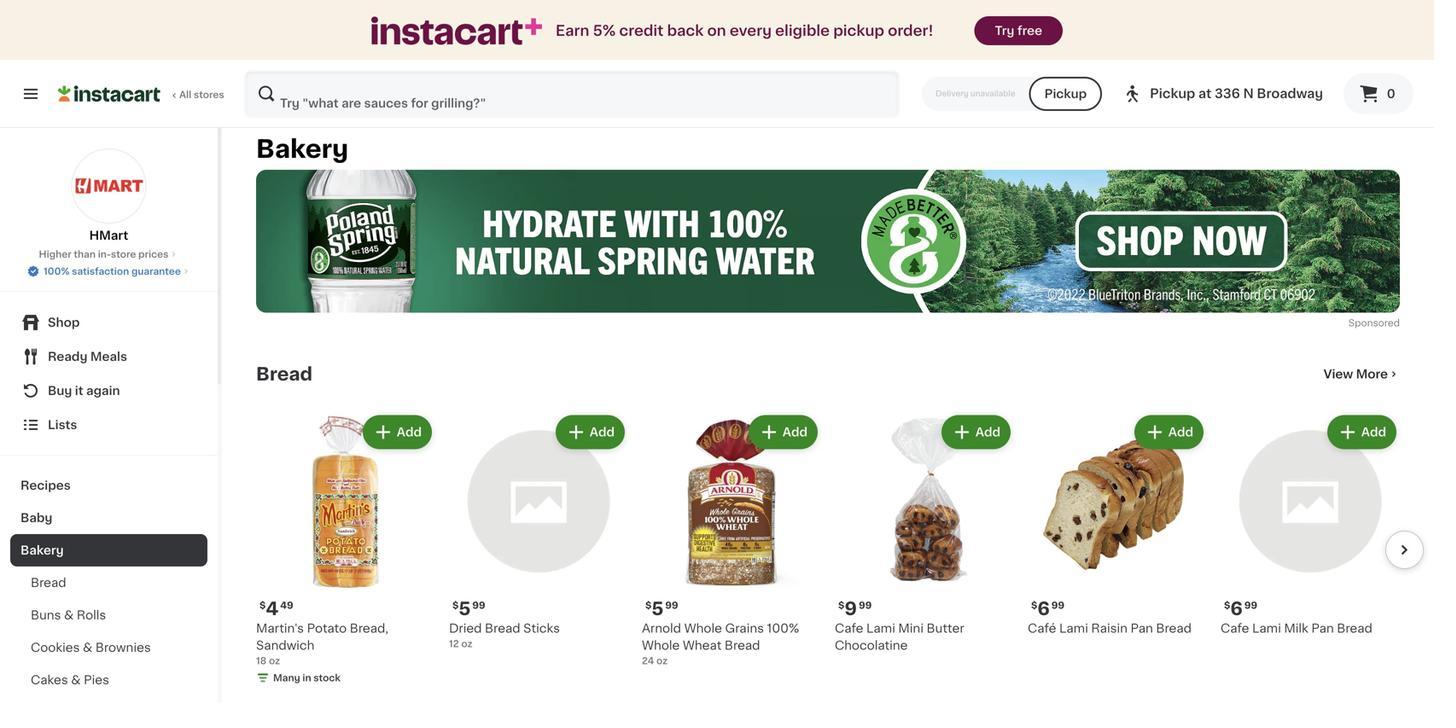 Task type: locate. For each thing, give the bounding box(es) containing it.
all
[[179, 90, 192, 100]]

1 horizontal spatial cafe
[[1221, 623, 1250, 635]]

• sponsored:  hydrate with 100% natural spring water. shop now. poland spring image
[[256, 170, 1401, 313]]

5
[[459, 600, 471, 618], [652, 600, 664, 618]]

336
[[1215, 88, 1241, 100]]

rolls
[[77, 610, 106, 622]]

6 up café
[[1038, 600, 1050, 618]]

$ 6 99 for café
[[1032, 600, 1065, 618]]

99
[[473, 601, 486, 611], [666, 601, 679, 611], [859, 601, 872, 611], [1052, 601, 1065, 611], [1245, 601, 1258, 611]]

$ up cafe lami milk pan bread
[[1225, 601, 1231, 611]]

99 up cafe lami milk pan bread
[[1245, 601, 1258, 611]]

recipes
[[20, 480, 71, 492]]

pan right raisin
[[1131, 623, 1154, 635]]

4 add button from the left
[[944, 417, 1010, 448]]

whole down arnold at left
[[642, 640, 680, 652]]

0 horizontal spatial whole
[[642, 640, 680, 652]]

add button
[[364, 417, 430, 448], [558, 417, 623, 448], [751, 417, 817, 448], [944, 417, 1010, 448], [1137, 417, 1203, 448], [1330, 417, 1396, 448]]

6 up cafe lami milk pan bread
[[1231, 600, 1243, 618]]

4 99 from the left
[[1052, 601, 1065, 611]]

99 right 9
[[859, 601, 872, 611]]

& inside "cakes & pies" link
[[71, 675, 81, 687]]

2 add from the left
[[590, 427, 615, 439]]

cookies
[[31, 642, 80, 654]]

product group
[[256, 412, 436, 689], [449, 412, 629, 651], [642, 412, 822, 668], [835, 412, 1015, 655], [1028, 412, 1208, 638], [1221, 412, 1401, 638]]

3 99 from the left
[[859, 601, 872, 611]]

1 $ 5 99 from the left
[[453, 600, 486, 618]]

5 add from the left
[[1169, 427, 1194, 439]]

0 horizontal spatial 5
[[459, 600, 471, 618]]

cafe lami milk pan bread
[[1221, 623, 1373, 635]]

lami right café
[[1060, 623, 1089, 635]]

lists
[[48, 419, 77, 431]]

1 product group from the left
[[256, 412, 436, 689]]

cookies & brownies
[[31, 642, 151, 654]]

1 pan from the left
[[1131, 623, 1154, 635]]

100% right grains
[[767, 623, 800, 635]]

bread link
[[256, 364, 313, 385], [10, 567, 208, 600]]

whole
[[685, 623, 722, 635], [642, 640, 680, 652]]

2 6 from the left
[[1231, 600, 1243, 618]]

100% satisfaction guarantee
[[44, 267, 181, 276]]

1 add button from the left
[[364, 417, 430, 448]]

lami up chocolatine at the bottom of page
[[867, 623, 896, 635]]

$ for café lami raisin pan bread
[[1032, 601, 1038, 611]]

6 add button from the left
[[1330, 417, 1396, 448]]

whole up wheat
[[685, 623, 722, 635]]

prices
[[138, 250, 169, 259]]

sticks
[[524, 623, 560, 635]]

stores
[[194, 90, 224, 100]]

many in stock
[[273, 674, 341, 683]]

1 5 from the left
[[459, 600, 471, 618]]

1 horizontal spatial whole
[[685, 623, 722, 635]]

& for cookies
[[83, 642, 92, 654]]

free
[[1018, 25, 1043, 37]]

2 add button from the left
[[558, 417, 623, 448]]

5 add button from the left
[[1137, 417, 1203, 448]]

$ for cafe lami mini butter chocolatine
[[839, 601, 845, 611]]

0 vertical spatial 100%
[[44, 267, 70, 276]]

1 horizontal spatial bread link
[[256, 364, 313, 385]]

1 $ 6 99 from the left
[[1032, 600, 1065, 618]]

view more link
[[1324, 366, 1401, 383]]

higher than in-store prices link
[[39, 248, 179, 261]]

Search field
[[246, 72, 899, 116]]

$ 5 99 up arnold at left
[[646, 600, 679, 618]]

meals
[[90, 351, 127, 363]]

pickup button
[[1030, 77, 1103, 111]]

0 horizontal spatial 100%
[[44, 267, 70, 276]]

6 add from the left
[[1362, 427, 1387, 439]]

express icon image
[[371, 17, 542, 45]]

pickup inside button
[[1045, 88, 1087, 100]]

product group containing 4
[[256, 412, 436, 689]]

1 horizontal spatial 6
[[1231, 600, 1243, 618]]

all stores link
[[58, 70, 225, 118]]

2 lami from the left
[[1060, 623, 1089, 635]]

buy it again link
[[10, 374, 208, 408]]

$ 6 99
[[1032, 600, 1065, 618], [1225, 600, 1258, 618]]

pan for raisin
[[1131, 623, 1154, 635]]

1 6 from the left
[[1038, 600, 1050, 618]]

add for martin's potato bread, sandwich
[[397, 427, 422, 439]]

1 cafe from the left
[[835, 623, 864, 635]]

0 horizontal spatial lami
[[867, 623, 896, 635]]

5 product group from the left
[[1028, 412, 1208, 638]]

pan for milk
[[1312, 623, 1335, 635]]

0 horizontal spatial pan
[[1131, 623, 1154, 635]]

pickup for pickup at 336 n broadway
[[1151, 88, 1196, 100]]

many
[[273, 674, 300, 683]]

6 for cafe
[[1231, 600, 1243, 618]]

6 product group from the left
[[1221, 412, 1401, 638]]

1 horizontal spatial 100%
[[767, 623, 800, 635]]

0 horizontal spatial cafe
[[835, 623, 864, 635]]

$ for dried bread sticks
[[453, 601, 459, 611]]

1 add from the left
[[397, 427, 422, 439]]

0 horizontal spatial $ 5 99
[[453, 600, 486, 618]]

0 horizontal spatial bread link
[[10, 567, 208, 600]]

more
[[1357, 369, 1389, 380]]

0 vertical spatial bakery
[[256, 137, 349, 161]]

3 lami from the left
[[1253, 623, 1282, 635]]

bread link for buns & rolls link on the left bottom
[[10, 567, 208, 600]]

cafe left 'milk' on the right of page
[[1221, 623, 1250, 635]]

$ up café
[[1032, 601, 1038, 611]]

$ 6 99 up cafe lami milk pan bread
[[1225, 600, 1258, 618]]

$ 4 49
[[260, 600, 293, 618]]

oz right 24
[[657, 657, 668, 666]]

grains
[[725, 623, 764, 635]]

oz right 12
[[462, 640, 473, 649]]

1 horizontal spatial oz
[[462, 640, 473, 649]]

lists link
[[10, 408, 208, 442]]

oz right 18
[[269, 657, 280, 666]]

1 horizontal spatial lami
[[1060, 623, 1089, 635]]

5%
[[593, 23, 616, 38]]

& for cakes
[[71, 675, 81, 687]]

cafe down 9
[[835, 623, 864, 635]]

buns & rolls
[[31, 610, 106, 622]]

2 vertical spatial &
[[71, 675, 81, 687]]

99 for cafe lami milk pan bread
[[1245, 601, 1258, 611]]

$
[[260, 601, 266, 611], [453, 601, 459, 611], [646, 601, 652, 611], [839, 601, 845, 611], [1032, 601, 1038, 611], [1225, 601, 1231, 611]]

$ inside $ 4 49
[[260, 601, 266, 611]]

5 up arnold at left
[[652, 600, 664, 618]]

18
[[256, 657, 267, 666]]

4 $ from the left
[[839, 601, 845, 611]]

99 up café
[[1052, 601, 1065, 611]]

guarantee
[[131, 267, 181, 276]]

baby
[[20, 512, 52, 524]]

1 horizontal spatial $ 6 99
[[1225, 600, 1258, 618]]

99 up arnold at left
[[666, 601, 679, 611]]

add for cafe lami mini butter chocolatine
[[976, 427, 1001, 439]]

oz inside dried bread sticks 12 oz
[[462, 640, 473, 649]]

5 for arnold whole grains 100% whole wheat bread
[[652, 600, 664, 618]]

pickup
[[1151, 88, 1196, 100], [1045, 88, 1087, 100]]

1 horizontal spatial pan
[[1312, 623, 1335, 635]]

99 for cafe lami mini butter chocolatine
[[859, 601, 872, 611]]

product group containing 9
[[835, 412, 1015, 655]]

1 horizontal spatial $ 5 99
[[646, 600, 679, 618]]

2 $ 5 99 from the left
[[646, 600, 679, 618]]

0 horizontal spatial $ 6 99
[[1032, 600, 1065, 618]]

& inside the cookies & brownies 'link'
[[83, 642, 92, 654]]

1 vertical spatial whole
[[642, 640, 680, 652]]

lami for milk
[[1253, 623, 1282, 635]]

99 up dried
[[473, 601, 486, 611]]

recipes link
[[10, 470, 208, 502]]

$ inside $ 9 99
[[839, 601, 845, 611]]

& inside buns & rolls link
[[64, 610, 74, 622]]

add
[[397, 427, 422, 439], [590, 427, 615, 439], [783, 427, 808, 439], [976, 427, 1001, 439], [1169, 427, 1194, 439], [1362, 427, 1387, 439]]

1 vertical spatial bread link
[[10, 567, 208, 600]]

ready meals link
[[10, 340, 208, 374]]

1 lami from the left
[[867, 623, 896, 635]]

5 for dried bread sticks
[[459, 600, 471, 618]]

6 for café
[[1038, 600, 1050, 618]]

ready meals
[[48, 351, 127, 363]]

None search field
[[244, 70, 900, 118]]

1 vertical spatial &
[[83, 642, 92, 654]]

2 horizontal spatial lami
[[1253, 623, 1282, 635]]

pan right 'milk' on the right of page
[[1312, 623, 1335, 635]]

$ 6 99 up café
[[1032, 600, 1065, 618]]

$ up dried
[[453, 601, 459, 611]]

pan
[[1131, 623, 1154, 635], [1312, 623, 1335, 635]]

than
[[74, 250, 96, 259]]

bread
[[256, 366, 313, 383], [31, 577, 66, 589], [485, 623, 521, 635], [1157, 623, 1192, 635], [1338, 623, 1373, 635], [725, 640, 761, 652]]

3 add from the left
[[783, 427, 808, 439]]

nsored
[[1368, 319, 1401, 328]]

view more
[[1324, 369, 1389, 380]]

0 horizontal spatial bakery
[[20, 545, 64, 557]]

2 product group from the left
[[449, 412, 629, 651]]

buy
[[48, 385, 72, 397]]

0 horizontal spatial pickup
[[1045, 88, 1087, 100]]

0 vertical spatial &
[[64, 610, 74, 622]]

add for arnold whole grains 100% whole wheat bread
[[783, 427, 808, 439]]

100%
[[44, 267, 70, 276], [767, 623, 800, 635]]

0 vertical spatial bread link
[[256, 364, 313, 385]]

1 horizontal spatial bakery
[[256, 137, 349, 161]]

6 $ from the left
[[1225, 601, 1231, 611]]

0 horizontal spatial 6
[[1038, 600, 1050, 618]]

2 cafe from the left
[[1221, 623, 1250, 635]]

add button for arnold whole grains 100% whole wheat bread
[[751, 417, 817, 448]]

4 add from the left
[[976, 427, 1001, 439]]

1 99 from the left
[[473, 601, 486, 611]]

2 99 from the left
[[666, 601, 679, 611]]

add for dried bread sticks
[[590, 427, 615, 439]]

lami left 'milk' on the right of page
[[1253, 623, 1282, 635]]

bread link for view more link
[[256, 364, 313, 385]]

100% down "higher"
[[44, 267, 70, 276]]

1 vertical spatial 100%
[[767, 623, 800, 635]]

cafe
[[835, 623, 864, 635], [1221, 623, 1250, 635]]

2 horizontal spatial oz
[[657, 657, 668, 666]]

in
[[303, 674, 311, 683]]

5 up dried
[[459, 600, 471, 618]]

lami inside cafe lami mini butter chocolatine
[[867, 623, 896, 635]]

1 horizontal spatial 5
[[652, 600, 664, 618]]

3 $ from the left
[[646, 601, 652, 611]]

& right cookies
[[83, 642, 92, 654]]

view
[[1324, 369, 1354, 380]]

cafe inside cafe lami mini butter chocolatine
[[835, 623, 864, 635]]

49
[[280, 601, 293, 611]]

& left pies
[[71, 675, 81, 687]]

eligible
[[776, 23, 830, 38]]

99 inside $ 9 99
[[859, 601, 872, 611]]

5 99 from the left
[[1245, 601, 1258, 611]]

2 5 from the left
[[652, 600, 664, 618]]

99 for arnold whole grains 100% whole wheat bread
[[666, 601, 679, 611]]

cafe lami mini butter chocolatine
[[835, 623, 965, 652]]

$ for arnold whole grains 100% whole wheat bread
[[646, 601, 652, 611]]

arnold whole grains 100% whole wheat bread 24 oz
[[642, 623, 800, 666]]

5 $ from the left
[[1032, 601, 1038, 611]]

$ for martin's potato bread, sandwich
[[260, 601, 266, 611]]

2 $ from the left
[[453, 601, 459, 611]]

3 add button from the left
[[751, 417, 817, 448]]

2 $ 6 99 from the left
[[1225, 600, 1258, 618]]

1 horizontal spatial pickup
[[1151, 88, 1196, 100]]

$ 5 99 up dried
[[453, 600, 486, 618]]

on
[[708, 23, 727, 38]]

pickup inside popup button
[[1151, 88, 1196, 100]]

service type group
[[922, 77, 1103, 111]]

$ up chocolatine at the bottom of page
[[839, 601, 845, 611]]

ready
[[48, 351, 88, 363]]

2 pan from the left
[[1312, 623, 1335, 635]]

try
[[995, 25, 1015, 37]]

99 for dried bread sticks
[[473, 601, 486, 611]]

4 product group from the left
[[835, 412, 1015, 655]]

0 horizontal spatial oz
[[269, 657, 280, 666]]

$ up arnold at left
[[646, 601, 652, 611]]

$ left 49
[[260, 601, 266, 611]]

1 $ from the left
[[260, 601, 266, 611]]

dried bread sticks 12 oz
[[449, 623, 560, 649]]

& left 'rolls'
[[64, 610, 74, 622]]



Task type: vqa. For each thing, say whether or not it's contained in the screenshot.
"PRICES" in the the FoodMaxx In-store prices
no



Task type: describe. For each thing, give the bounding box(es) containing it.
store
[[111, 250, 136, 259]]

instacart logo image
[[58, 84, 161, 104]]

hmart
[[89, 230, 128, 242]]

0
[[1388, 88, 1396, 100]]

buy it again
[[48, 385, 120, 397]]

sandwich
[[256, 640, 315, 652]]

100% satisfaction guarantee button
[[27, 261, 191, 278]]

shop
[[48, 317, 80, 329]]

$ 6 99 for cafe
[[1225, 600, 1258, 618]]

earn 5% credit back on every eligible pickup order!
[[556, 23, 934, 38]]

brownies
[[96, 642, 151, 654]]

add button for cafe lami milk pan bread
[[1330, 417, 1396, 448]]

credit
[[620, 23, 664, 38]]

satisfaction
[[72, 267, 129, 276]]

cookies & brownies link
[[10, 632, 208, 664]]

4
[[266, 600, 279, 618]]

buns
[[31, 610, 61, 622]]

milk
[[1285, 623, 1309, 635]]

n
[[1244, 88, 1254, 100]]

at
[[1199, 88, 1212, 100]]

oz inside arnold whole grains 100% whole wheat bread 24 oz
[[657, 657, 668, 666]]

lami for mini
[[867, 623, 896, 635]]

stock
[[314, 674, 341, 683]]

higher
[[39, 250, 72, 259]]

pickup at 336 n broadway button
[[1123, 70, 1324, 118]]

cafe for 9
[[835, 623, 864, 635]]

all stores
[[179, 90, 224, 100]]

pies
[[84, 675, 109, 687]]

$ 9 99
[[839, 600, 872, 618]]

hmart link
[[71, 149, 146, 244]]

spo
[[1349, 319, 1368, 328]]

ready meals button
[[10, 340, 208, 374]]

12
[[449, 640, 459, 649]]

café
[[1028, 623, 1057, 635]]

add button for martin's potato bread, sandwich
[[364, 417, 430, 448]]

3 product group from the left
[[642, 412, 822, 668]]

butter
[[927, 623, 965, 635]]

again
[[86, 385, 120, 397]]

$ 5 99 for dried
[[453, 600, 486, 618]]

$ for cafe lami milk pan bread
[[1225, 601, 1231, 611]]

try free
[[995, 25, 1043, 37]]

1 vertical spatial bakery
[[20, 545, 64, 557]]

100% inside arnold whole grains 100% whole wheat bread 24 oz
[[767, 623, 800, 635]]

shop link
[[10, 306, 208, 340]]

pickup for pickup
[[1045, 88, 1087, 100]]

pickup at 336 n broadway
[[1151, 88, 1324, 100]]

hmart logo image
[[71, 149, 146, 224]]

add for cafe lami milk pan bread
[[1362, 427, 1387, 439]]

24
[[642, 657, 655, 666]]

baby link
[[10, 502, 208, 535]]

broadway
[[1258, 88, 1324, 100]]

bread inside dried bread sticks 12 oz
[[485, 623, 521, 635]]

cakes & pies
[[31, 675, 109, 687]]

dried
[[449, 623, 482, 635]]

9
[[845, 600, 857, 618]]

& for buns
[[64, 610, 74, 622]]

item carousel region
[[256, 405, 1425, 704]]

add button for dried bread sticks
[[558, 417, 623, 448]]

lami for raisin
[[1060, 623, 1089, 635]]

every
[[730, 23, 772, 38]]

cakes & pies link
[[10, 664, 208, 697]]

bread inside arnold whole grains 100% whole wheat bread 24 oz
[[725, 640, 761, 652]]

add for café lami raisin pan bread
[[1169, 427, 1194, 439]]

99 for café lami raisin pan bread
[[1052, 601, 1065, 611]]

martin's
[[256, 623, 304, 635]]

pickup
[[834, 23, 885, 38]]

mini
[[899, 623, 924, 635]]

earn
[[556, 23, 590, 38]]

cakes
[[31, 675, 68, 687]]

raisin
[[1092, 623, 1128, 635]]

order!
[[888, 23, 934, 38]]

wheat
[[683, 640, 722, 652]]

martin's potato bread, sandwich 18 oz
[[256, 623, 389, 666]]

cafe for 6
[[1221, 623, 1250, 635]]

add button for café lami raisin pan bread
[[1137, 417, 1203, 448]]

higher than in-store prices
[[39, 250, 169, 259]]

oz inside martin's potato bread, sandwich 18 oz
[[269, 657, 280, 666]]

bread,
[[350, 623, 389, 635]]

chocolatine
[[835, 640, 908, 652]]

arnold
[[642, 623, 682, 635]]

$ 5 99 for arnold
[[646, 600, 679, 618]]

0 vertical spatial whole
[[685, 623, 722, 635]]

potato
[[307, 623, 347, 635]]

0 button
[[1344, 73, 1414, 114]]

back
[[667, 23, 704, 38]]

café lami raisin pan bread
[[1028, 623, 1192, 635]]

100% inside button
[[44, 267, 70, 276]]

it
[[75, 385, 83, 397]]

add button for cafe lami mini butter chocolatine
[[944, 417, 1010, 448]]



